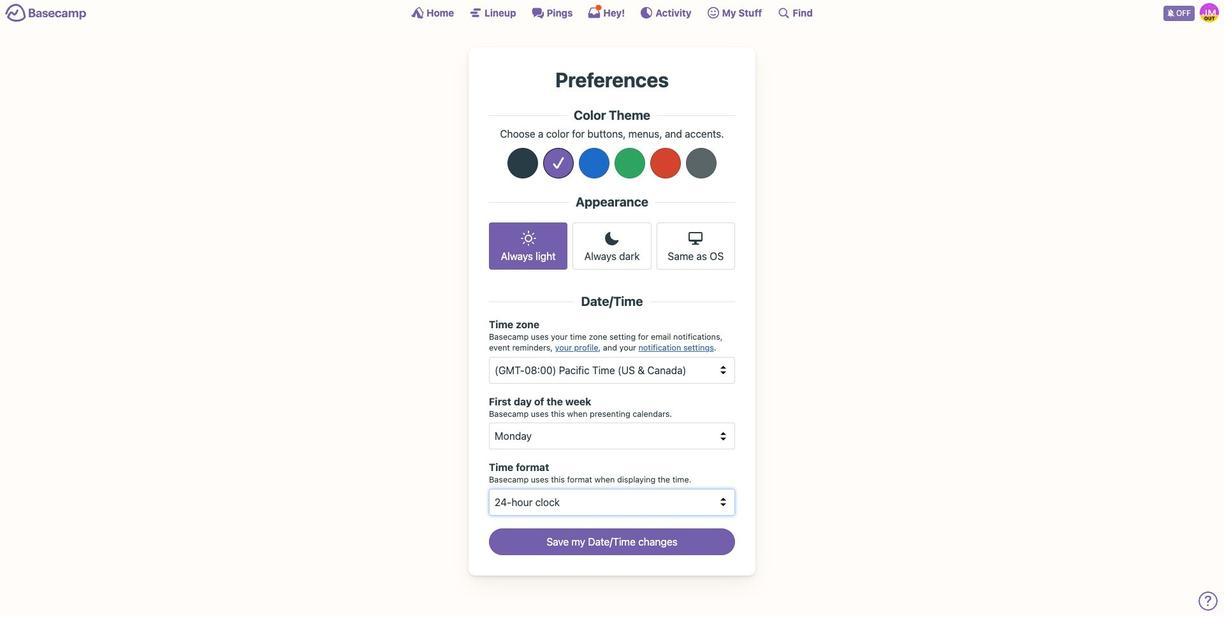 Task type: locate. For each thing, give the bounding box(es) containing it.
jer mill image
[[1200, 3, 1219, 22]]

None submit
[[489, 528, 735, 555]]



Task type: vqa. For each thing, say whether or not it's contained in the screenshot.
switch accounts image
yes



Task type: describe. For each thing, give the bounding box(es) containing it.
keyboard shortcut: ⌘ + / image
[[777, 6, 790, 19]]

main element
[[0, 0, 1224, 25]]

switch accounts image
[[5, 3, 87, 23]]



